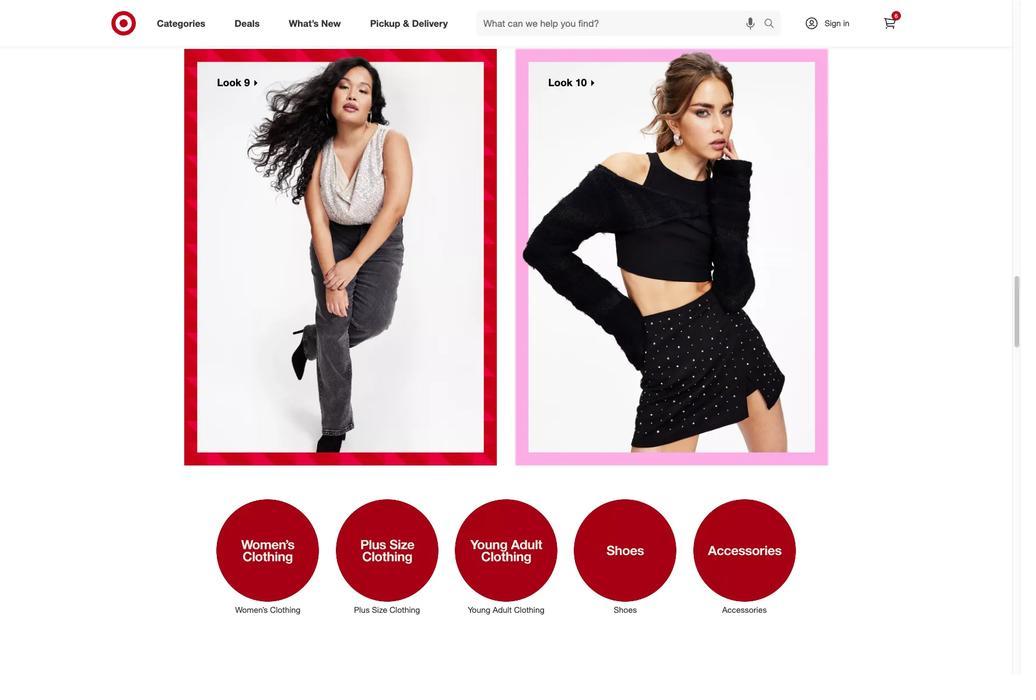 Task type: describe. For each thing, give the bounding box(es) containing it.
sign in link
[[795, 10, 868, 36]]

clothing for plus size clothing
[[390, 605, 420, 615]]

plus
[[354, 605, 370, 615]]

look 10 ▸ link
[[506, 40, 838, 473]]

▸ for look 10 ▸
[[590, 76, 595, 89]]

pickup
[[370, 17, 400, 29]]

deals link
[[225, 10, 274, 36]]

▸ for look 9 ▸
[[253, 76, 258, 89]]

shoes
[[614, 605, 637, 615]]

accessories link
[[685, 497, 804, 641]]

plus size clothing
[[354, 605, 420, 615]]

adult
[[493, 605, 512, 615]]

look for 9
[[217, 76, 241, 89]]

women's clothing
[[235, 605, 301, 615]]

in
[[843, 18, 850, 28]]

categories link
[[147, 10, 220, 36]]

clothing for young adult clothing
[[514, 605, 545, 615]]

size
[[372, 605, 387, 615]]

women's clothing link
[[208, 497, 328, 616]]

6
[[895, 12, 898, 19]]

new
[[321, 17, 341, 29]]

young adult clothing link
[[447, 497, 566, 616]]

what's new link
[[279, 10, 356, 36]]

look 10 ▸
[[537, 76, 595, 89]]

young
[[468, 605, 491, 615]]

search button
[[759, 10, 787, 38]]

sign
[[825, 18, 841, 28]]

pickup & delivery link
[[360, 10, 463, 36]]

look for 10
[[548, 76, 573, 89]]



Task type: locate. For each thing, give the bounding box(es) containing it.
0 horizontal spatial look
[[217, 76, 241, 89]]

shoes link
[[566, 497, 685, 616]]

&
[[403, 17, 409, 29]]

plus size clothing link
[[328, 497, 447, 616]]

what's
[[289, 17, 319, 29]]

2 look from the left
[[548, 76, 573, 89]]

look left '10'
[[548, 76, 573, 89]]

delivery
[[412, 17, 448, 29]]

1 clothing from the left
[[270, 605, 301, 615]]

1 horizontal spatial ▸
[[590, 76, 595, 89]]

1 horizontal spatial clothing
[[390, 605, 420, 615]]

6 link
[[877, 10, 903, 36]]

clothing right women's
[[270, 605, 301, 615]]

▸
[[253, 76, 258, 89], [590, 76, 595, 89]]

look 9 ▸
[[206, 76, 258, 89]]

2 clothing from the left
[[390, 605, 420, 615]]

0 horizontal spatial clothing
[[270, 605, 301, 615]]

9
[[244, 76, 250, 89]]

3 clothing from the left
[[514, 605, 545, 615]]

clothing right size on the bottom left
[[390, 605, 420, 615]]

clothing right adult on the bottom of the page
[[514, 605, 545, 615]]

look 10: micro black mini shirt with metal dot details paired with a black crop tank and cold-shoulder cardi wrap. image
[[516, 49, 828, 466]]

2 ▸ from the left
[[590, 76, 595, 89]]

pickup & delivery
[[370, 17, 448, 29]]

what's new
[[289, 17, 341, 29]]

1 look from the left
[[217, 76, 241, 89]]

What can we help you find? suggestions appear below search field
[[477, 10, 767, 36]]

deals
[[235, 17, 260, 29]]

look 9 ▸ link
[[175, 40, 506, 473]]

clothing
[[270, 605, 301, 615], [390, 605, 420, 615], [514, 605, 545, 615]]

0 horizontal spatial ▸
[[253, 76, 258, 89]]

look 9: light-gray denim pants, black heels, a shiny tank and metallic hoops. image
[[184, 49, 497, 466]]

categories
[[157, 17, 205, 29]]

2 horizontal spatial clothing
[[514, 605, 545, 615]]

look left 9
[[217, 76, 241, 89]]

search
[[759, 18, 787, 30]]

young adult clothing
[[468, 605, 545, 615]]

women's
[[235, 605, 268, 615]]

▸ right 9
[[253, 76, 258, 89]]

1 horizontal spatial look
[[548, 76, 573, 89]]

look
[[217, 76, 241, 89], [548, 76, 573, 89]]

1 ▸ from the left
[[253, 76, 258, 89]]

▸ right '10'
[[590, 76, 595, 89]]

sign in
[[825, 18, 850, 28]]

accessories
[[722, 605, 767, 615]]

10
[[576, 76, 587, 89]]



Task type: vqa. For each thing, say whether or not it's contained in the screenshot.
the top to
no



